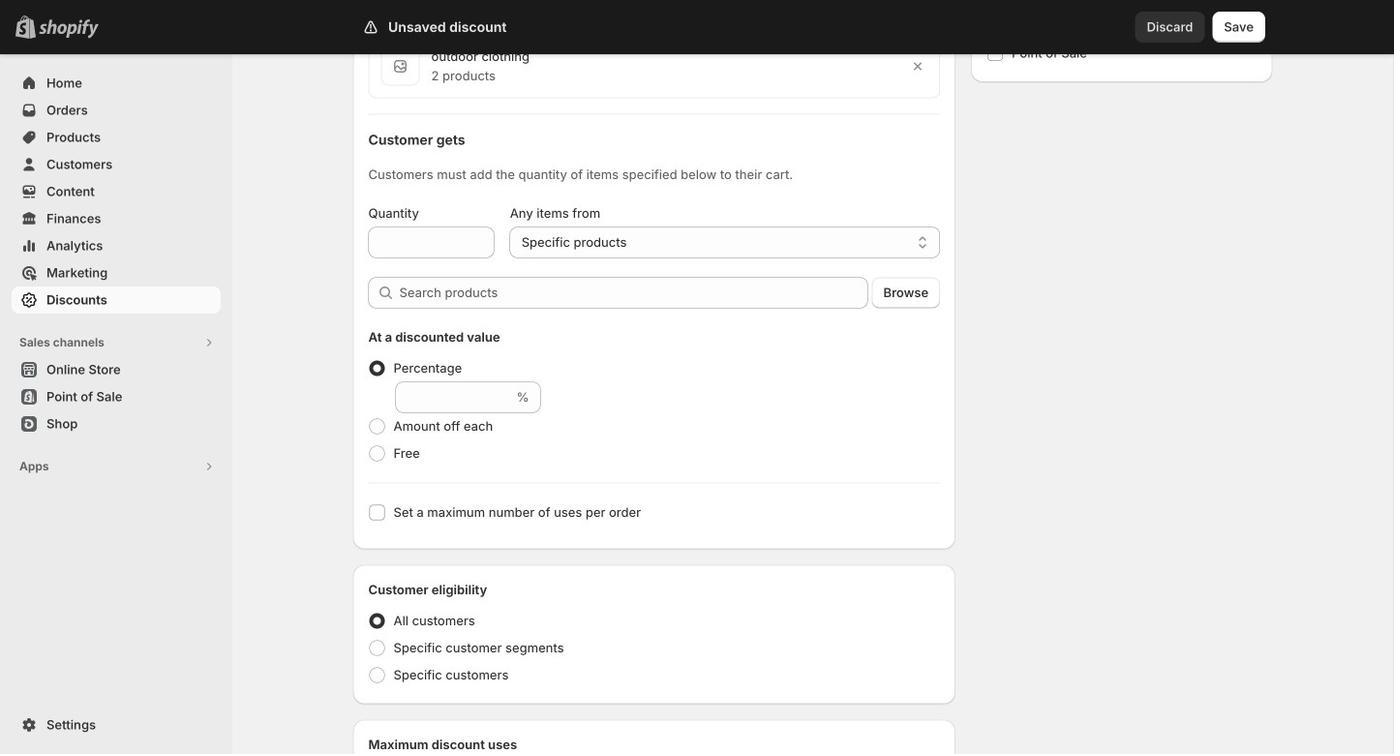 Task type: vqa. For each thing, say whether or not it's contained in the screenshot.
Shop settings menu element
no



Task type: locate. For each thing, give the bounding box(es) containing it.
Search products text field
[[399, 277, 868, 308]]

shopify image
[[39, 19, 99, 38]]

None text field
[[368, 227, 494, 258], [396, 382, 513, 413], [368, 227, 494, 258], [396, 382, 513, 413]]



